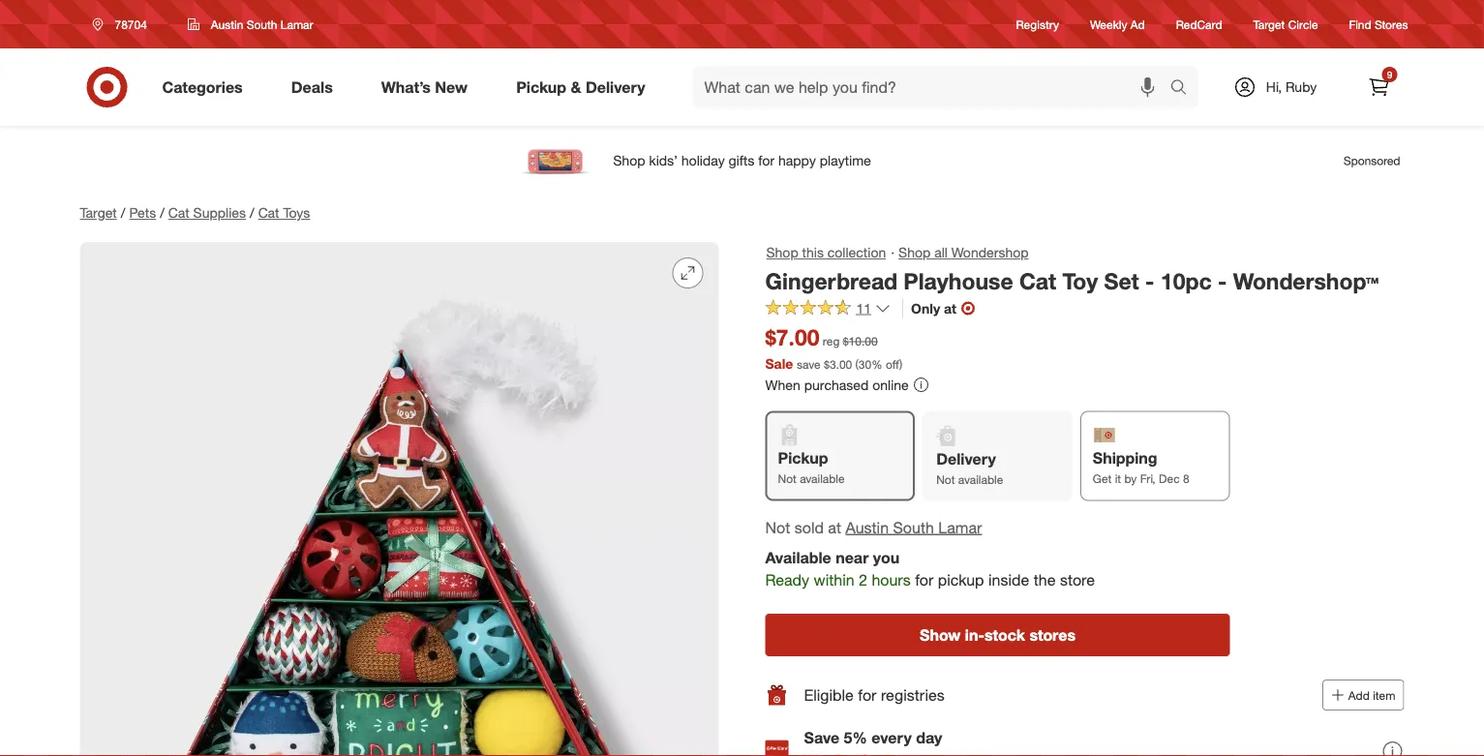 Task type: vqa. For each thing, say whether or not it's contained in the screenshot.
"100CT INCANDESCENT SMOOTH MINI CHRISTMAS STRING LIGHTS CLEAR WITH GREEN WIRE - WONDERSHOP™" image
no



Task type: describe. For each thing, give the bounding box(es) containing it.
0 horizontal spatial cat
[[168, 204, 190, 221]]

find
[[1349, 17, 1372, 31]]

categories link
[[146, 66, 267, 108]]

wondershop
[[952, 244, 1029, 261]]

you
[[873, 548, 900, 567]]

2 - from the left
[[1218, 267, 1227, 294]]

the
[[1034, 570, 1056, 589]]

available
[[765, 548, 831, 567]]

$10.00
[[843, 334, 878, 349]]

purchased
[[804, 376, 869, 393]]

redcard
[[1176, 17, 1222, 31]]

available near you ready within 2 hours for pickup inside the store
[[765, 548, 1095, 589]]

what's new
[[381, 78, 468, 96]]

stock
[[985, 626, 1025, 644]]

ruby
[[1286, 78, 1317, 95]]

11 link
[[765, 299, 891, 321]]

every
[[872, 729, 912, 748]]

pets
[[129, 204, 156, 221]]

0 horizontal spatial at
[[828, 518, 841, 537]]

target circle
[[1253, 17, 1318, 31]]

categories
[[162, 78, 243, 96]]

delivery not available
[[936, 450, 1003, 486]]

$7.00
[[765, 324, 820, 351]]

in-
[[965, 626, 985, 644]]

fri,
[[1140, 471, 1156, 485]]

austin south lamar button
[[175, 7, 326, 42]]

target / pets / cat supplies / cat toys
[[80, 204, 310, 221]]

south inside austin south lamar dropdown button
[[247, 17, 277, 31]]

sale
[[765, 355, 793, 372]]

5%
[[844, 729, 867, 748]]

supplies
[[193, 204, 246, 221]]

pickup & delivery link
[[500, 66, 670, 108]]

cat supplies link
[[168, 204, 246, 221]]

inside
[[989, 570, 1029, 589]]

austin south lamar button
[[846, 517, 982, 539]]

store
[[1060, 570, 1095, 589]]

shipping get it by fri, dec 8
[[1093, 449, 1190, 485]]

target circle link
[[1253, 16, 1318, 33]]

only
[[911, 300, 940, 317]]

shop all wondershop
[[899, 244, 1029, 261]]

add item button
[[1322, 680, 1404, 711]]

3 / from the left
[[250, 204, 254, 221]]

collection
[[828, 244, 886, 261]]

1 / from the left
[[121, 204, 125, 221]]

new
[[435, 78, 468, 96]]

available for delivery
[[958, 472, 1003, 486]]

pickup for not
[[778, 449, 828, 468]]

online
[[873, 376, 909, 393]]

registry
[[1016, 17, 1059, 31]]

save 5% every day
[[804, 729, 942, 748]]

day
[[916, 729, 942, 748]]

pickup not available
[[778, 449, 845, 485]]

0 vertical spatial delivery
[[586, 78, 645, 96]]

eligible for registries
[[804, 686, 945, 705]]

when
[[765, 376, 801, 393]]

gingerbread playhouse cat toy set - 10pc - wondershop&#8482;, 1 of 5 image
[[80, 242, 719, 756]]

sold
[[795, 518, 824, 537]]

save
[[797, 357, 821, 371]]

10pc
[[1161, 267, 1212, 294]]

wondershop™
[[1233, 267, 1379, 294]]

3.00
[[830, 357, 852, 371]]

gingerbread playhouse cat toy set - 10pc - wondershop™
[[765, 267, 1379, 294]]

for inside available near you ready within 2 hours for pickup inside the store
[[915, 570, 934, 589]]

find stores
[[1349, 17, 1408, 31]]

hi,
[[1266, 78, 1282, 95]]

shop this collection link
[[765, 242, 887, 263]]

shipping
[[1093, 449, 1158, 468]]

circle
[[1288, 17, 1318, 31]]

shop this collection
[[766, 244, 886, 261]]

available for pickup
[[800, 471, 845, 485]]

1 vertical spatial austin
[[846, 518, 889, 537]]

target link
[[80, 204, 117, 221]]

11
[[856, 300, 871, 317]]

What can we help you find? suggestions appear below search field
[[693, 66, 1175, 108]]

not for delivery
[[936, 472, 955, 486]]

not sold at austin south lamar
[[765, 518, 982, 537]]

hours
[[872, 570, 911, 589]]

it
[[1115, 471, 1121, 485]]

shop for shop all wondershop
[[899, 244, 931, 261]]

stores
[[1375, 17, 1408, 31]]

only at
[[911, 300, 957, 317]]

30
[[859, 357, 872, 371]]



Task type: locate. For each thing, give the bounding box(es) containing it.
0 vertical spatial for
[[915, 570, 934, 589]]

0 horizontal spatial /
[[121, 204, 125, 221]]

for right eligible
[[858, 686, 877, 705]]

cat left the toys on the left of page
[[258, 204, 279, 221]]

available up austin south lamar button
[[958, 472, 1003, 486]]

1 horizontal spatial available
[[958, 472, 1003, 486]]

0 horizontal spatial south
[[247, 17, 277, 31]]

78704 button
[[80, 7, 167, 42]]

add item
[[1348, 688, 1396, 703]]

south up deals link
[[247, 17, 277, 31]]

within
[[814, 570, 854, 589]]

0 horizontal spatial -
[[1145, 267, 1155, 294]]

advertisement region
[[64, 137, 1420, 184]]

cat left toy
[[1020, 267, 1056, 294]]

austin south lamar
[[211, 17, 313, 31]]

not up sold
[[778, 471, 797, 485]]

shop left the all
[[899, 244, 931, 261]]

weekly ad
[[1090, 17, 1145, 31]]

delivery up austin south lamar button
[[936, 450, 996, 469]]

ready
[[765, 570, 809, 589]]

1 horizontal spatial delivery
[[936, 450, 996, 469]]

save
[[804, 729, 840, 748]]

1 vertical spatial pickup
[[778, 449, 828, 468]]

0 horizontal spatial lamar
[[281, 17, 313, 31]]

available up sold
[[800, 471, 845, 485]]

0 vertical spatial target
[[1253, 17, 1285, 31]]

1 horizontal spatial /
[[160, 204, 164, 221]]

pickup
[[516, 78, 566, 96], [778, 449, 828, 468]]

- right the 10pc
[[1218, 267, 1227, 294]]

2 horizontal spatial cat
[[1020, 267, 1056, 294]]

0 horizontal spatial available
[[800, 471, 845, 485]]

0 vertical spatial at
[[944, 300, 957, 317]]

weekly ad link
[[1090, 16, 1145, 33]]

2
[[859, 570, 867, 589]]

pickup & delivery
[[516, 78, 645, 96]]

austin
[[211, 17, 243, 31], [846, 518, 889, 537]]

78704
[[115, 17, 147, 31]]

cat right pets
[[168, 204, 190, 221]]

pickup left the &
[[516, 78, 566, 96]]

deals link
[[275, 66, 357, 108]]

dec
[[1159, 471, 1180, 485]]

near
[[836, 548, 869, 567]]

austin up categories link
[[211, 17, 243, 31]]

registry link
[[1016, 16, 1059, 33]]

1 horizontal spatial shop
[[899, 244, 931, 261]]

0 horizontal spatial for
[[858, 686, 877, 705]]

0 vertical spatial lamar
[[281, 17, 313, 31]]

$
[[824, 357, 830, 371]]

1 horizontal spatial austin
[[846, 518, 889, 537]]

)
[[900, 357, 903, 371]]

playhouse
[[904, 267, 1013, 294]]

find stores link
[[1349, 16, 1408, 33]]

target for target / pets / cat supplies / cat toys
[[80, 204, 117, 221]]

show in-stock stores
[[920, 626, 1076, 644]]

pickup up sold
[[778, 449, 828, 468]]

austin up near
[[846, 518, 889, 537]]

0 horizontal spatial delivery
[[586, 78, 645, 96]]

ad
[[1131, 17, 1145, 31]]

this
[[802, 244, 824, 261]]

1 horizontal spatial lamar
[[938, 518, 982, 537]]

deals
[[291, 78, 333, 96]]

1 horizontal spatial for
[[915, 570, 934, 589]]

item
[[1373, 688, 1396, 703]]

1 horizontal spatial target
[[1253, 17, 1285, 31]]

at right sold
[[828, 518, 841, 537]]

1 - from the left
[[1145, 267, 1155, 294]]

0 horizontal spatial austin
[[211, 17, 243, 31]]

delivery
[[586, 78, 645, 96], [936, 450, 996, 469]]

2 / from the left
[[160, 204, 164, 221]]

what's
[[381, 78, 431, 96]]

1 shop from the left
[[766, 244, 798, 261]]

9 link
[[1358, 66, 1400, 108]]

pickup inside pickup not available
[[778, 449, 828, 468]]

search
[[1161, 79, 1208, 98]]

lamar
[[281, 17, 313, 31], [938, 518, 982, 537]]

target left pets
[[80, 204, 117, 221]]

available inside pickup not available
[[800, 471, 845, 485]]

(
[[855, 357, 859, 371]]

/ left cat toys link
[[250, 204, 254, 221]]

hi, ruby
[[1266, 78, 1317, 95]]

south
[[247, 17, 277, 31], [893, 518, 934, 537]]

cat toys link
[[258, 204, 310, 221]]

add
[[1348, 688, 1370, 703]]

all
[[934, 244, 948, 261]]

1 horizontal spatial pickup
[[778, 449, 828, 468]]

not inside delivery not available
[[936, 472, 955, 486]]

for right hours at the right of the page
[[915, 570, 934, 589]]

south up you
[[893, 518, 934, 537]]

by
[[1124, 471, 1137, 485]]

0 horizontal spatial target
[[80, 204, 117, 221]]

1 vertical spatial target
[[80, 204, 117, 221]]

reg
[[823, 334, 840, 349]]

toy
[[1063, 267, 1098, 294]]

at
[[944, 300, 957, 317], [828, 518, 841, 537]]

$7.00 reg $10.00 sale save $ 3.00 ( 30 % off )
[[765, 324, 903, 372]]

not inside pickup not available
[[778, 471, 797, 485]]

9
[[1387, 68, 1392, 80]]

/ left pets link
[[121, 204, 125, 221]]

0 vertical spatial austin
[[211, 17, 243, 31]]

2 shop from the left
[[899, 244, 931, 261]]

1 horizontal spatial -
[[1218, 267, 1227, 294]]

delivery inside delivery not available
[[936, 450, 996, 469]]

what's new link
[[365, 66, 492, 108]]

shop inside shop this collection link
[[766, 244, 798, 261]]

redcard link
[[1176, 16, 1222, 33]]

1 horizontal spatial cat
[[258, 204, 279, 221]]

1 vertical spatial delivery
[[936, 450, 996, 469]]

1 vertical spatial south
[[893, 518, 934, 537]]

0 vertical spatial south
[[247, 17, 277, 31]]

not up austin south lamar button
[[936, 472, 955, 486]]

available inside delivery not available
[[958, 472, 1003, 486]]

show
[[920, 626, 961, 644]]

target for target circle
[[1253, 17, 1285, 31]]

lamar up available near you ready within 2 hours for pickup inside the store
[[938, 518, 982, 537]]

pets link
[[129, 204, 156, 221]]

delivery right the &
[[586, 78, 645, 96]]

eligible
[[804, 686, 854, 705]]

set
[[1104, 267, 1139, 294]]

1 vertical spatial at
[[828, 518, 841, 537]]

1 horizontal spatial at
[[944, 300, 957, 317]]

show in-stock stores button
[[765, 614, 1230, 657]]

%
[[872, 357, 883, 371]]

gingerbread
[[765, 267, 897, 294]]

2 horizontal spatial /
[[250, 204, 254, 221]]

at right "only"
[[944, 300, 957, 317]]

stores
[[1030, 626, 1076, 644]]

1 vertical spatial lamar
[[938, 518, 982, 537]]

0 vertical spatial pickup
[[516, 78, 566, 96]]

8
[[1183, 471, 1190, 485]]

shop for shop this collection
[[766, 244, 798, 261]]

lamar inside dropdown button
[[281, 17, 313, 31]]

0 horizontal spatial pickup
[[516, 78, 566, 96]]

target left the circle
[[1253, 17, 1285, 31]]

shop left this at the top of the page
[[766, 244, 798, 261]]

when purchased online
[[765, 376, 909, 393]]

pickup for &
[[516, 78, 566, 96]]

1 horizontal spatial south
[[893, 518, 934, 537]]

1 vertical spatial for
[[858, 686, 877, 705]]

toys
[[283, 204, 310, 221]]

austin inside dropdown button
[[211, 17, 243, 31]]

lamar up deals
[[281, 17, 313, 31]]

/ right pets link
[[160, 204, 164, 221]]

not left sold
[[765, 518, 790, 537]]

shop
[[766, 244, 798, 261], [899, 244, 931, 261]]

0 horizontal spatial shop
[[766, 244, 798, 261]]

not for pickup
[[778, 471, 797, 485]]

- right set
[[1145, 267, 1155, 294]]



